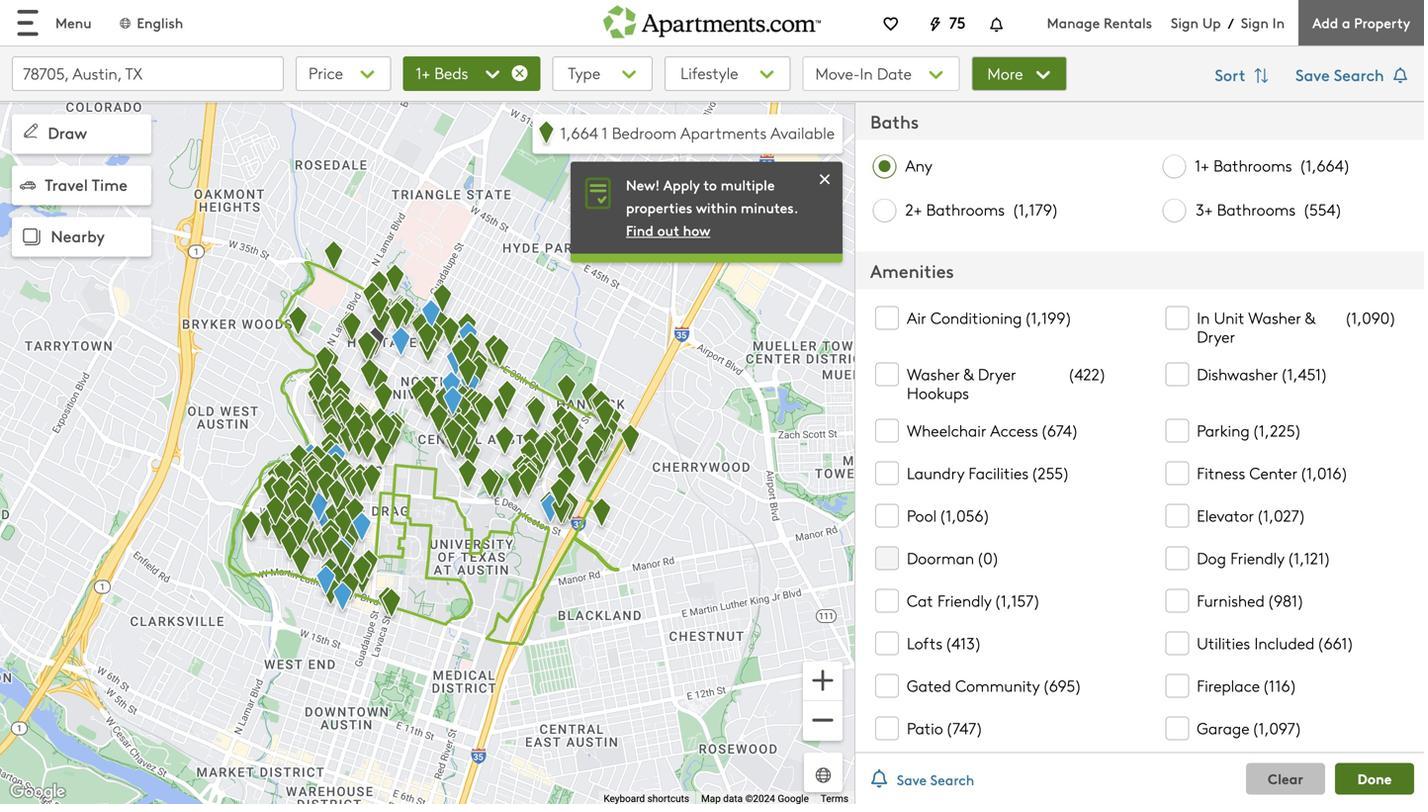 Task type: vqa. For each thing, say whether or not it's contained in the screenshot.


Task type: locate. For each thing, give the bounding box(es) containing it.
conditioning
[[931, 307, 1022, 328]]

save search button down add a property link
[[1296, 56, 1413, 96]]

3 78705 from the top
[[1171, 488, 1207, 507]]

friendly for dog friendly
[[1231, 547, 1285, 569]]

1 horizontal spatial friendly
[[1231, 547, 1285, 569]]

0 vertical spatial friendly
[[1231, 547, 1285, 569]]

3 condo from the top
[[1106, 508, 1147, 527]]

bathrooms
[[1214, 154, 1293, 176], [927, 198, 1005, 220], [1217, 198, 1296, 220]]

1 horizontal spatial search
[[1334, 63, 1385, 86]]

condo inside the 2408 longview st unit 105 austin, tx 78705 condo for rent
[[1106, 685, 1147, 704]]

1+ up '3+'
[[1195, 154, 1210, 176]]

unit for b101
[[1273, 287, 1309, 312]]

&
[[1306, 307, 1315, 328], [964, 363, 974, 385]]

st
[[1233, 464, 1249, 488], [1233, 640, 1249, 665]]

(0)
[[977, 547, 1000, 569]]

unit left the 102
[[1254, 464, 1290, 488]]

& inside in unit washer & dryer
[[1306, 307, 1315, 328]]

3 rent from the top
[[1172, 508, 1201, 527]]

1 condo from the top
[[1106, 155, 1147, 173]]

in left date
[[860, 62, 873, 84]]

longview up fireplace at the right
[[1151, 640, 1229, 665]]

unit
[[1273, 287, 1309, 312], [1214, 307, 1245, 328], [1254, 464, 1290, 488], [1254, 640, 1290, 665]]

1 bed, from the top
[[1213, 580, 1240, 599]]

move-in date button
[[803, 56, 960, 91]]

1 vertical spatial margin image
[[18, 223, 46, 251]]

1 78705 from the top
[[1171, 135, 1207, 154]]

friendly down elevator (1,027)
[[1231, 547, 1285, 569]]

margin image left travel
[[20, 177, 36, 193]]

1 vertical spatial building photo - 2408 longview st image
[[869, 636, 1093, 781]]

building photo - 2408 longview st image
[[869, 460, 1093, 604], [869, 636, 1093, 781]]

$1,250/mo
[[1106, 222, 1194, 246], [1106, 398, 1194, 423], [1106, 575, 1194, 600], [1106, 752, 1194, 777]]

building photo - 2803 hemphill park image
[[869, 283, 1093, 427]]

1 horizontal spatial sign
[[1241, 13, 1269, 32]]

0 vertical spatial washer
[[1249, 307, 1302, 328]]

new!
[[626, 175, 660, 194]]

washer inside in unit washer & dryer
[[1249, 307, 1302, 328]]

in left add
[[1273, 13, 1285, 32]]

2 bath from the top
[[1252, 757, 1282, 776]]

1 horizontal spatial 1+
[[1195, 154, 1210, 176]]

2+
[[906, 198, 922, 220]]

washer
[[1249, 307, 1302, 328], [907, 363, 960, 385]]

to
[[704, 175, 717, 194]]

1 vertical spatial longview
[[1151, 640, 1229, 665]]

unit inside 2408 longview st unit 102 austin, tx 78705 condo for rent
[[1254, 464, 1290, 488]]

sign
[[1171, 13, 1199, 32], [1241, 13, 1269, 32]]

2 st from the top
[[1233, 640, 1249, 665]]

st up fireplace (116)
[[1233, 640, 1249, 665]]

1 $1,250/mo 1 bed, 1 bath from the top
[[1106, 575, 1282, 600]]

in left park at the top right of the page
[[1197, 307, 1210, 328]]

unit up (116)
[[1254, 640, 1290, 665]]

unit up dishwasher
[[1214, 307, 1245, 328]]

tx inside 2408 longview st unit 102 austin, tx 78705 condo for rent
[[1152, 488, 1167, 507]]

2 longview from the top
[[1151, 640, 1229, 665]]

4 tx from the top
[[1152, 665, 1167, 684]]

3 tx from the top
[[1152, 488, 1167, 507]]

tx inside the 2408 longview st unit 105 austin, tx 78705 condo for rent
[[1152, 665, 1167, 684]]

menu
[[55, 13, 92, 32]]

4 78705 from the top
[[1171, 665, 1207, 684]]

(1,157)
[[994, 590, 1041, 611]]

bed, down garage
[[1213, 757, 1240, 776]]

1 longview from the top
[[1151, 464, 1229, 488]]

type
[[568, 62, 601, 84]]

facilities
[[969, 462, 1029, 484]]

any
[[906, 154, 933, 176]]

longview for 2408 longview st unit 105
[[1151, 640, 1229, 665]]

for inside the 2408 longview st unit 105 austin, tx 78705 condo for rent
[[1151, 685, 1168, 704]]

bath for 105
[[1252, 757, 1282, 776]]

unit inside the 2408 longview st unit 105 austin, tx 78705 condo for rent
[[1254, 640, 1290, 665]]

(1,097)
[[1252, 717, 1303, 739]]

1 down dog friendly (1,121)
[[1243, 580, 1248, 599]]

beds
[[435, 62, 468, 84]]

austin,
[[1106, 135, 1149, 154], [1106, 312, 1149, 330], [1106, 488, 1149, 507], [1106, 665, 1149, 684]]

save search button down patio
[[866, 763, 975, 795]]

0 vertical spatial margin image
[[20, 177, 36, 193]]

gated
[[907, 675, 952, 696]]

elevator (1,027)
[[1197, 505, 1306, 526]]

78705 up '3+'
[[1171, 135, 1207, 154]]

move-in date
[[816, 62, 912, 84]]

1
[[602, 122, 608, 143], [1204, 580, 1209, 599], [1243, 580, 1248, 599], [1204, 757, 1209, 776], [1243, 757, 1248, 776]]

bathrooms right 2+
[[927, 198, 1005, 220]]

$1,250/mo 1 bed, 1 bath for 2408 longview st unit 102
[[1106, 575, 1282, 600]]

1 horizontal spatial dryer
[[1197, 325, 1236, 347]]

st inside the 2408 longview st unit 105 austin, tx 78705 condo for rent
[[1233, 640, 1249, 665]]

map region
[[0, 0, 969, 804]]

washer up dishwasher (1,451)
[[1249, 307, 1302, 328]]

2 condo from the top
[[1106, 331, 1147, 350]]

how
[[683, 221, 711, 240]]

margin image
[[20, 120, 42, 142]]

condo inside 2408 longview st unit 102 austin, tx 78705 condo for rent
[[1106, 508, 1147, 527]]

78705 inside austin, tx 78705 condo for rent
[[1171, 135, 1207, 154]]

2408 left utilities
[[1106, 640, 1146, 665]]

fireplace
[[1197, 675, 1260, 696]]

2+ bathrooms (1,179)
[[906, 198, 1059, 220]]

search down patio (747)
[[931, 770, 975, 789]]

1 vertical spatial bed,
[[1213, 757, 1240, 776]]

unit left "b101"
[[1273, 287, 1309, 312]]

hookups
[[907, 382, 969, 404]]

tx inside 2803 hemphill park unit b101 austin, tx 78705 condo for rent
[[1152, 312, 1167, 330]]

bathrooms for 2+ bathrooms
[[927, 198, 1005, 220]]

date
[[877, 62, 912, 84]]

margin image for travel time
[[20, 177, 36, 193]]

78705 inside 2803 hemphill park unit b101 austin, tx 78705 condo for rent
[[1171, 312, 1207, 330]]

4 rent from the top
[[1172, 685, 1201, 704]]

& inside washer & dryer hookups
[[964, 363, 974, 385]]

1+ left the 'beds'
[[416, 62, 430, 84]]

bed, down dog
[[1213, 580, 1240, 599]]

manage rentals sign up / sign in
[[1047, 13, 1285, 32]]

1 building photo - 2408 longview st image from the top
[[869, 460, 1093, 604]]

amenities
[[871, 258, 954, 283]]

0 horizontal spatial washer
[[907, 363, 960, 385]]

0 vertical spatial 2408
[[1106, 464, 1146, 488]]

search down add a property link
[[1334, 63, 1385, 86]]

sign left up
[[1171, 13, 1199, 32]]

bathrooms down 1+ bathrooms (1,664) on the top of page
[[1217, 198, 1296, 220]]

longview inside 2408 longview st unit 102 austin, tx 78705 condo for rent
[[1151, 464, 1229, 488]]

rent inside the 2408 longview st unit 105 austin, tx 78705 condo for rent
[[1172, 685, 1201, 704]]

find out how link
[[626, 221, 711, 240]]

1 vertical spatial 2408
[[1106, 640, 1146, 665]]

done
[[1358, 769, 1392, 788]]

(255)
[[1031, 462, 1070, 484]]

st left center on the right of the page
[[1233, 464, 1249, 488]]

2 2408 from the top
[[1106, 640, 1146, 665]]

margin image inside nearby "link"
[[18, 223, 46, 251]]

0 horizontal spatial &
[[964, 363, 974, 385]]

bath down dog friendly (1,121)
[[1252, 580, 1282, 599]]

rent for 2408 longview st unit 102
[[1172, 508, 1201, 527]]

1 for from the top
[[1151, 155, 1168, 173]]

1 horizontal spatial in
[[1197, 307, 1210, 328]]

0 vertical spatial $1,250/mo 1 bed, 1 bath
[[1106, 575, 1282, 600]]

1 horizontal spatial &
[[1306, 307, 1315, 328]]

bath down (1,097)
[[1252, 757, 1282, 776]]

washer up wheelchair
[[907, 363, 960, 385]]

0 horizontal spatial dryer
[[978, 363, 1017, 385]]

1 down dog
[[1204, 580, 1209, 599]]

1+ for 1+ bathrooms (1,664)
[[1195, 154, 1210, 176]]

save down add
[[1296, 63, 1330, 86]]

0 vertical spatial 1+
[[416, 62, 430, 84]]

0 vertical spatial building photo - 2408 longview st image
[[869, 460, 1093, 604]]

2 building photo - 2408 longview st image from the top
[[869, 636, 1093, 781]]

bed, for 102
[[1213, 580, 1240, 599]]

tx inside austin, tx 78705 condo for rent
[[1152, 135, 1167, 154]]

longview up elevator
[[1151, 464, 1229, 488]]

2 tx from the top
[[1152, 312, 1167, 330]]

2 vertical spatial in
[[1197, 307, 1210, 328]]

(1,451)
[[1281, 363, 1328, 385]]

1 rent from the top
[[1172, 155, 1201, 173]]

2 rent from the top
[[1172, 331, 1201, 350]]

bathrooms down 'austin, tx 78705' link
[[1214, 154, 1293, 176]]

78705 left park at the top right of the page
[[1171, 312, 1207, 330]]

2 austin, from the top
[[1106, 312, 1149, 330]]

$1,250/mo 1 bed, 1 bath down garage
[[1106, 752, 1282, 777]]

english link
[[117, 13, 183, 32]]

rent for 2803 hemphill park unit b101
[[1172, 331, 1201, 350]]

st for 102
[[1233, 464, 1249, 488]]

0 horizontal spatial in
[[860, 62, 873, 84]]

austin, for 2408 longview st unit 105
[[1106, 665, 1149, 684]]

austin, inside 2803 hemphill park unit b101 austin, tx 78705 condo for rent
[[1106, 312, 1149, 330]]

dryer up dishwasher
[[1197, 325, 1236, 347]]

2 horizontal spatial in
[[1273, 13, 1285, 32]]

apartments
[[681, 122, 767, 143]]

bathrooms for 3+ bathrooms
[[1217, 198, 1296, 220]]

(1,027)
[[1257, 505, 1306, 526]]

1 vertical spatial 1+
[[1195, 154, 1210, 176]]

save search down a
[[1296, 63, 1389, 86]]

0 horizontal spatial friendly
[[938, 590, 992, 611]]

0 vertical spatial bath
[[1252, 580, 1282, 599]]

1 austin, from the top
[[1106, 135, 1149, 154]]

2408 right (255)
[[1106, 464, 1146, 488]]

3 austin, from the top
[[1106, 488, 1149, 507]]

longview inside the 2408 longview st unit 105 austin, tx 78705 condo for rent
[[1151, 640, 1229, 665]]

doorman
[[907, 547, 975, 569]]

1 vertical spatial &
[[964, 363, 974, 385]]

parking (1,225)
[[1197, 419, 1302, 441]]

austin, tx 78705 condo for rent
[[1106, 135, 1207, 173]]

2408 inside 2408 longview st unit 102 austin, tx 78705 condo for rent
[[1106, 464, 1146, 488]]

dryer inside washer & dryer hookups
[[978, 363, 1017, 385]]

1 bath from the top
[[1252, 580, 1282, 599]]

4 for from the top
[[1151, 685, 1168, 704]]

1 vertical spatial friendly
[[938, 590, 992, 611]]

tx for 2408 longview st unit 102
[[1152, 488, 1167, 507]]

furnished (981)
[[1197, 590, 1305, 611]]

for inside 2408 longview st unit 102 austin, tx 78705 condo for rent
[[1151, 508, 1168, 527]]

bed, for 105
[[1213, 757, 1240, 776]]

1 st from the top
[[1233, 464, 1249, 488]]

2 $1,250/mo from the top
[[1106, 398, 1194, 423]]

apartments.com logo image
[[603, 0, 821, 38]]

bath for 102
[[1252, 580, 1282, 599]]

fireplace (116)
[[1197, 675, 1297, 696]]

1 vertical spatial bath
[[1252, 757, 1282, 776]]

102
[[1294, 464, 1321, 488]]

& up (1,451)
[[1306, 307, 1315, 328]]

rent down hemphill
[[1172, 331, 1201, 350]]

0 vertical spatial st
[[1233, 464, 1249, 488]]

$1,250/mo 1 bed, 1 bath for 2408 longview st unit 105
[[1106, 752, 1282, 777]]

bathrooms for 1+ bathrooms
[[1214, 154, 1293, 176]]

78705 down the fitness
[[1171, 488, 1207, 507]]

furnished
[[1197, 590, 1265, 611]]

& down conditioning
[[964, 363, 974, 385]]

st for 105
[[1233, 640, 1249, 665]]

0 horizontal spatial save search
[[897, 770, 975, 789]]

elevator
[[1197, 505, 1255, 526]]

in inside button
[[860, 62, 873, 84]]

dryer up wheelchair access (674)
[[978, 363, 1017, 385]]

longview
[[1151, 464, 1229, 488], [1151, 640, 1229, 665]]

unit inside 2803 hemphill park unit b101 austin, tx 78705 condo for rent
[[1273, 287, 1309, 312]]

building photo - 3115 helms st image
[[869, 106, 1093, 250]]

for
[[1151, 155, 1168, 173], [1151, 331, 1168, 350], [1151, 508, 1168, 527], [1151, 685, 1168, 704]]

78705 inside 2408 longview st unit 102 austin, tx 78705 condo for rent
[[1171, 488, 1207, 507]]

rent up dog
[[1172, 508, 1201, 527]]

friendly
[[1231, 547, 1285, 569], [938, 590, 992, 611]]

0 horizontal spatial save search button
[[866, 763, 975, 795]]

4 condo from the top
[[1106, 685, 1147, 704]]

1 vertical spatial st
[[1233, 640, 1249, 665]]

1 tx from the top
[[1152, 135, 1167, 154]]

0 vertical spatial in
[[1273, 13, 1285, 32]]

78705 down utilities
[[1171, 665, 1207, 684]]

4 $1,250/mo from the top
[[1106, 752, 1194, 777]]

rent inside 2803 hemphill park unit b101 austin, tx 78705 condo for rent
[[1172, 331, 1201, 350]]

(1,121)
[[1287, 547, 1331, 569]]

st inside 2408 longview st unit 102 austin, tx 78705 condo for rent
[[1233, 464, 1249, 488]]

2 78705 from the top
[[1171, 312, 1207, 330]]

rent up garage
[[1172, 685, 1201, 704]]

0 vertical spatial search
[[1334, 63, 1385, 86]]

1 vertical spatial washer
[[907, 363, 960, 385]]

rent inside 2408 longview st unit 102 austin, tx 78705 condo for rent
[[1172, 508, 1201, 527]]

lofts
[[907, 632, 943, 654]]

0 horizontal spatial sign
[[1171, 13, 1199, 32]]

2 for from the top
[[1151, 331, 1168, 350]]

(661)
[[1317, 632, 1355, 654]]

0 vertical spatial save search button
[[1296, 56, 1413, 96]]

1 vertical spatial save
[[897, 770, 927, 789]]

for for 2803 hemphill park unit b101
[[1151, 331, 1168, 350]]

3 $1,250/mo from the top
[[1106, 575, 1194, 600]]

1 vertical spatial save search
[[897, 770, 975, 789]]

2 bed, from the top
[[1213, 757, 1240, 776]]

baths
[[871, 109, 919, 134]]

1+ inside 1+ beds button
[[416, 62, 430, 84]]

center
[[1250, 462, 1298, 484]]

margin image
[[20, 177, 36, 193], [18, 223, 46, 251]]

dishwasher
[[1197, 363, 1279, 385]]

2 sign from the left
[[1241, 13, 1269, 32]]

1 vertical spatial search
[[931, 770, 975, 789]]

1 $1,250/mo from the top
[[1106, 222, 1194, 246]]

rent up '3+'
[[1172, 155, 1201, 173]]

4 austin, from the top
[[1106, 665, 1149, 684]]

margin image inside travel time button
[[20, 177, 36, 193]]

1 horizontal spatial save
[[1296, 63, 1330, 86]]

0 horizontal spatial save
[[897, 770, 927, 789]]

1 vertical spatial $1,250/mo 1 bed, 1 bath
[[1106, 752, 1282, 777]]

utilities
[[1197, 632, 1251, 654]]

dog friendly (1,121)
[[1197, 547, 1331, 569]]

3 for from the top
[[1151, 508, 1168, 527]]

sign right /
[[1241, 13, 1269, 32]]

2408 inside the 2408 longview st unit 105 austin, tx 78705 condo for rent
[[1106, 640, 1146, 665]]

search
[[1334, 63, 1385, 86], [931, 770, 975, 789]]

1 2408 from the top
[[1106, 464, 1146, 488]]

dryer inside in unit washer & dryer
[[1197, 325, 1236, 347]]

dryer
[[1197, 325, 1236, 347], [978, 363, 1017, 385]]

condo for 2408 longview st unit 105
[[1106, 685, 1147, 704]]

austin, inside 2408 longview st unit 102 austin, tx 78705 condo for rent
[[1106, 488, 1149, 507]]

1 horizontal spatial washer
[[1249, 307, 1302, 328]]

78705 inside the 2408 longview st unit 105 austin, tx 78705 condo for rent
[[1171, 665, 1207, 684]]

2 $1,250/mo 1 bed, 1 bath from the top
[[1106, 752, 1282, 777]]

in inside in unit washer & dryer
[[1197, 307, 1210, 328]]

save down patio
[[897, 770, 927, 789]]

(1,179)
[[1012, 198, 1059, 220]]

0 vertical spatial dryer
[[1197, 325, 1236, 347]]

Location or Point of Interest text field
[[12, 56, 284, 91]]

0 vertical spatial bed,
[[1213, 580, 1240, 599]]

1 vertical spatial in
[[860, 62, 873, 84]]

austin, inside the 2408 longview st unit 105 austin, tx 78705 condo for rent
[[1106, 665, 1149, 684]]

in inside the manage rentals sign up / sign in
[[1273, 13, 1285, 32]]

margin image left nearby
[[18, 223, 46, 251]]

0 horizontal spatial 1+
[[416, 62, 430, 84]]

0 vertical spatial &
[[1306, 307, 1315, 328]]

travel time button
[[12, 166, 151, 205]]

patio
[[907, 717, 944, 739]]

1 vertical spatial dryer
[[978, 363, 1017, 385]]

bed,
[[1213, 580, 1240, 599], [1213, 757, 1240, 776]]

1 horizontal spatial save search
[[1296, 63, 1389, 86]]

for inside 2803 hemphill park unit b101 austin, tx 78705 condo for rent
[[1151, 331, 1168, 350]]

$1,250/mo 1 bed, 1 bath down dog
[[1106, 575, 1282, 600]]

more button
[[972, 56, 1067, 91]]

friendly up (413)
[[938, 590, 992, 611]]

0 vertical spatial longview
[[1151, 464, 1229, 488]]

condo inside 2803 hemphill park unit b101 austin, tx 78705 condo for rent
[[1106, 331, 1147, 350]]

save search down patio (747)
[[897, 770, 975, 789]]

gated community (695)
[[907, 675, 1082, 696]]



Task type: describe. For each thing, give the bounding box(es) containing it.
garage
[[1197, 717, 1250, 739]]

add
[[1313, 13, 1339, 32]]

laundry facilities (255)
[[907, 462, 1070, 484]]

unit for 102
[[1254, 464, 1290, 488]]

austin, tx 78705 link
[[1106, 111, 1406, 154]]

access
[[991, 419, 1038, 441]]

105
[[1294, 640, 1322, 665]]

price button
[[296, 56, 391, 91]]

manage
[[1047, 13, 1100, 32]]

for for 2408 longview st unit 102
[[1151, 508, 1168, 527]]

fitness center (1,016)
[[1197, 462, 1349, 484]]

type button
[[552, 56, 653, 91]]

(695)
[[1043, 675, 1082, 696]]

for inside austin, tx 78705 condo for rent
[[1151, 155, 1168, 173]]

(413)
[[945, 632, 982, 654]]

tx for 2408 longview st unit 105
[[1152, 665, 1167, 684]]

up
[[1203, 13, 1221, 32]]

clear
[[1268, 769, 1304, 788]]

available
[[771, 122, 835, 143]]

doorman (0)
[[907, 547, 1000, 569]]

lifestyle button
[[665, 56, 791, 91]]

3+ bathrooms (554)
[[1196, 198, 1343, 220]]

3+
[[1196, 198, 1213, 220]]

0 vertical spatial save search
[[1296, 63, 1389, 86]]

apply
[[664, 175, 700, 194]]

air conditioning (1,199)
[[907, 307, 1073, 328]]

friendly for cat friendly
[[938, 590, 992, 611]]

minutes.
[[741, 198, 799, 217]]

austin, inside austin, tx 78705 condo for rent
[[1106, 135, 1149, 154]]

longview for 2408 longview st unit 102
[[1151, 464, 1229, 488]]

1 down garage (1,097)
[[1243, 757, 1248, 776]]

(422)
[[1068, 363, 1107, 385]]

/
[[1228, 13, 1234, 32]]

fitness
[[1197, 462, 1246, 484]]

rent for 2408 longview st unit 105
[[1172, 685, 1201, 704]]

0 vertical spatial save
[[1296, 63, 1330, 86]]

1+ beds button
[[403, 56, 541, 91]]

austin, for 2803 hemphill park unit b101
[[1106, 312, 1149, 330]]

1+ beds
[[416, 62, 468, 84]]

price
[[309, 62, 343, 84]]

within
[[696, 198, 737, 217]]

cat friendly (1,157)
[[907, 590, 1041, 611]]

(1,199)
[[1025, 307, 1073, 328]]

1 right 1,664
[[602, 122, 608, 143]]

(116)
[[1263, 675, 1297, 696]]

out
[[657, 221, 679, 240]]

(1,664)
[[1300, 154, 1351, 176]]

community
[[956, 675, 1040, 696]]

2408 longview st unit 105 austin, tx 78705 condo for rent
[[1106, 640, 1322, 704]]

in unit washer & dryer
[[1197, 307, 1315, 347]]

building photo - 2408 longview st image for 2408 longview st unit 105
[[869, 636, 1093, 781]]

2803
[[1106, 287, 1145, 312]]

included
[[1255, 632, 1315, 654]]

2408 longview st unit 102 austin, tx 78705 condo for rent
[[1106, 464, 1321, 527]]

(1,056)
[[939, 505, 991, 526]]

75
[[949, 11, 966, 33]]

(1,016)
[[1300, 462, 1349, 484]]

unit inside in unit washer & dryer
[[1214, 307, 1245, 328]]

bedroom
[[612, 122, 677, 143]]

add a property
[[1313, 13, 1411, 32]]

(554)
[[1303, 198, 1343, 220]]

0 horizontal spatial search
[[931, 770, 975, 789]]

wheelchair access (674)
[[907, 419, 1079, 441]]

1+ for 1+ beds
[[416, 62, 430, 84]]

1 vertical spatial save search button
[[866, 763, 975, 795]]

travel
[[45, 173, 88, 195]]

cat
[[907, 590, 934, 611]]

78705 for 2408 longview st unit 102
[[1171, 488, 1207, 507]]

1,664
[[560, 122, 598, 143]]

nearby link
[[12, 217, 151, 257]]

more
[[988, 62, 1028, 84]]

78705 for 2408 longview st unit 105
[[1171, 665, 1207, 684]]

dog
[[1197, 547, 1227, 569]]

1 horizontal spatial save search button
[[1296, 56, 1413, 96]]

2408 for 2408 longview st unit 102
[[1106, 464, 1146, 488]]

building photo - 2408 longview st image for 2408 longview st unit 102
[[869, 460, 1093, 604]]

lifestyle
[[681, 62, 739, 84]]

1 sign from the left
[[1171, 13, 1199, 32]]

margin image for nearby
[[18, 223, 46, 251]]

done button
[[1336, 763, 1415, 795]]

park
[[1231, 287, 1268, 312]]

condo for 2803 hemphill park unit b101
[[1106, 331, 1147, 350]]

for for 2408 longview st unit 105
[[1151, 685, 1168, 704]]

condo for 2408 longview st unit 102
[[1106, 508, 1147, 527]]

a
[[1342, 13, 1351, 32]]

patio (747)
[[907, 717, 984, 739]]

parking
[[1197, 419, 1250, 441]]

hemphill
[[1150, 287, 1226, 312]]

lofts (413)
[[907, 632, 982, 654]]

google image
[[5, 780, 70, 804]]

austin, for 2408 longview st unit 102
[[1106, 488, 1149, 507]]

rent inside austin, tx 78705 condo for rent
[[1172, 155, 1201, 173]]

garage (1,097)
[[1197, 717, 1303, 739]]

manage rentals link
[[1047, 13, 1171, 32]]

condo inside austin, tx 78705 condo for rent
[[1106, 155, 1147, 173]]

washer inside washer & dryer hookups
[[907, 363, 960, 385]]

english
[[137, 13, 183, 32]]

tx for 2803 hemphill park unit b101
[[1152, 312, 1167, 330]]

1+ bathrooms (1,664)
[[1195, 154, 1351, 176]]

property
[[1355, 13, 1411, 32]]

air
[[907, 307, 927, 328]]

menu button
[[0, 0, 107, 46]]

add a property link
[[1299, 0, 1425, 46]]

sign in link
[[1241, 13, 1285, 32]]

1 down garage
[[1204, 757, 1209, 776]]

new! apply to multiple properties within minutes. find out how
[[626, 175, 799, 240]]

dishwasher (1,451)
[[1197, 363, 1328, 385]]

time
[[92, 173, 128, 195]]

unit for 105
[[1254, 640, 1290, 665]]

(1,090)
[[1345, 307, 1397, 328]]

2408 for 2408 longview st unit 105
[[1106, 640, 1146, 665]]

training image
[[815, 169, 835, 189]]

laundry
[[907, 462, 965, 484]]

travel time
[[45, 173, 128, 195]]

satellite view image
[[812, 764, 835, 787]]

78705 for 2803 hemphill park unit b101
[[1171, 312, 1207, 330]]



